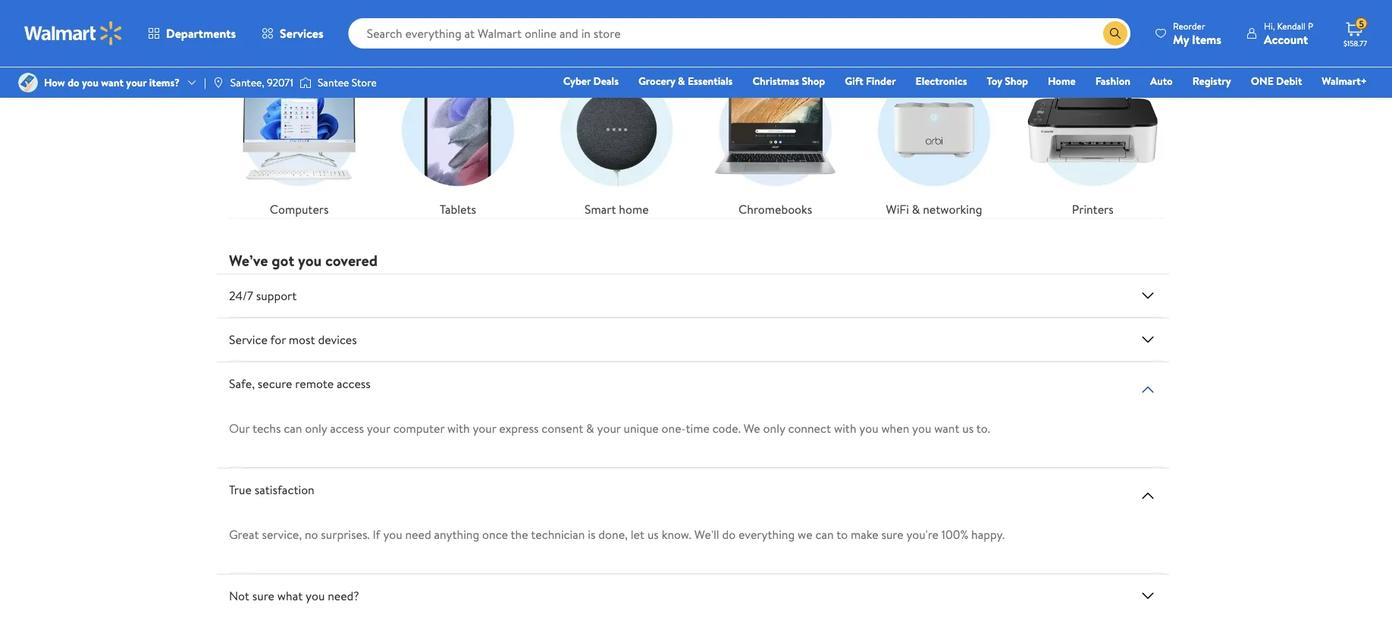 Task type: describe. For each thing, give the bounding box(es) containing it.
0 vertical spatial access
[[337, 375, 371, 392]]

Walmart Site-Wide search field
[[348, 18, 1131, 49]]

shop for toy shop
[[1005, 74, 1028, 88]]

electronics
[[916, 74, 967, 88]]

cyber deals link
[[556, 73, 625, 89]]

hi,
[[1264, 19, 1275, 32]]

5
[[1359, 17, 1364, 30]]

wifi & networking link
[[864, 60, 1004, 218]]

how
[[44, 75, 65, 90]]

one-
[[662, 420, 686, 437]]

wifi & networking
[[886, 201, 982, 218]]

service for most devices
[[229, 331, 357, 348]]

service for most devices image
[[1139, 330, 1157, 349]]

you right how on the left top
[[82, 75, 98, 90]]

secure
[[258, 375, 292, 392]]

you right got
[[298, 249, 322, 271]]

24/7 support image
[[1139, 287, 1157, 305]]

we
[[744, 420, 760, 437]]

grocery & essentials
[[638, 74, 733, 88]]

what
[[277, 588, 303, 604]]

p
[[1308, 19, 1313, 32]]

most
[[289, 331, 315, 348]]

24/7
[[229, 287, 253, 304]]

items
[[1192, 31, 1221, 47]]

smart home link
[[546, 60, 687, 218]]

once
[[482, 526, 508, 543]]

0 horizontal spatial sure
[[252, 588, 274, 604]]

devices
[[318, 331, 357, 348]]

|
[[204, 75, 206, 90]]

reorder
[[1173, 19, 1205, 32]]

store
[[352, 75, 377, 90]]

walmart+ link
[[1315, 73, 1374, 89]]

1 with from the left
[[447, 420, 470, 437]]

code.
[[712, 420, 741, 437]]

auto
[[1150, 74, 1173, 88]]

2 only from the left
[[763, 420, 785, 437]]

done,
[[598, 526, 628, 543]]

printers
[[1072, 201, 1114, 218]]

wifi
[[886, 201, 909, 218]]

toy
[[987, 74, 1002, 88]]

gift finder link
[[838, 73, 903, 89]]

services
[[280, 25, 323, 42]]

1 horizontal spatial us
[[962, 420, 974, 437]]

we've
[[229, 249, 268, 271]]

safe, secure remote access image
[[1139, 381, 1157, 399]]

technician
[[531, 526, 585, 543]]

0 vertical spatial can
[[284, 420, 302, 437]]

true
[[229, 481, 252, 498]]

smart home
[[585, 201, 649, 218]]

deals
[[593, 74, 619, 88]]

account
[[1264, 31, 1308, 47]]

our
[[229, 420, 250, 437]]

electronics link
[[909, 73, 974, 89]]

1 vertical spatial want
[[934, 420, 959, 437]]

your left "computer"
[[367, 420, 390, 437]]

express
[[499, 420, 539, 437]]

christmas shop link
[[746, 73, 832, 89]]

consent
[[542, 420, 583, 437]]

we've got you covered
[[229, 249, 378, 271]]

grocery & essentials link
[[632, 73, 740, 89]]

know.
[[662, 526, 692, 543]]

search icon image
[[1109, 27, 1121, 39]]

2 with from the left
[[834, 420, 856, 437]]

your left express
[[473, 420, 496, 437]]

to
[[836, 526, 848, 543]]

not
[[229, 588, 249, 604]]

to.
[[976, 420, 990, 437]]

services button
[[249, 15, 336, 52]]

santee, 92071
[[230, 75, 293, 90]]

fashion
[[1095, 74, 1131, 88]]

safe,
[[229, 375, 255, 392]]

no
[[305, 526, 318, 543]]

if
[[373, 526, 380, 543]]

great
[[229, 526, 259, 543]]

shop for christmas shop
[[802, 74, 825, 88]]

find
[[229, 27, 258, 49]]

christmas
[[752, 74, 799, 88]]

hi, kendall p account
[[1264, 19, 1313, 47]]

smart
[[585, 201, 616, 218]]

one debit
[[1251, 74, 1302, 88]]

everything
[[738, 526, 795, 543]]

the
[[511, 526, 528, 543]]

santee store
[[318, 75, 377, 90]]

home
[[1048, 74, 1076, 88]]

printers link
[[1023, 60, 1163, 218]]

service
[[229, 331, 268, 348]]

 image for santee store
[[299, 75, 312, 90]]

walmart image
[[24, 21, 123, 45]]



Task type: vqa. For each thing, say whether or not it's contained in the screenshot.
WiFi & networking
yes



Task type: locate. For each thing, give the bounding box(es) containing it.
gift finder
[[845, 74, 896, 88]]

one debit link
[[1244, 73, 1309, 89]]

unique
[[624, 420, 659, 437]]

with
[[447, 420, 470, 437], [834, 420, 856, 437]]

1 shop from the left
[[802, 74, 825, 88]]

& right "grocery"
[[678, 74, 685, 88]]

satisfaction
[[255, 481, 314, 498]]

tablets link
[[388, 60, 528, 218]]

0 horizontal spatial us
[[647, 526, 659, 543]]

0 horizontal spatial &
[[586, 420, 594, 437]]

with right "computer"
[[447, 420, 470, 437]]

us right let
[[647, 526, 659, 543]]

find services by device
[[229, 27, 380, 49]]

chromebooks link
[[705, 60, 846, 218]]

computers link
[[229, 60, 369, 218]]

how do you want your items?
[[44, 75, 180, 90]]

safe, secure remote access
[[229, 375, 371, 392]]

2 horizontal spatial &
[[912, 201, 920, 218]]

shop
[[802, 74, 825, 88], [1005, 74, 1028, 88]]

0 vertical spatial sure
[[881, 526, 904, 543]]

your
[[126, 75, 147, 90], [367, 420, 390, 437], [473, 420, 496, 437], [597, 420, 621, 437]]

service,
[[262, 526, 302, 543]]

home link
[[1041, 73, 1082, 89]]

want left items?
[[101, 75, 124, 90]]

& for grocery
[[678, 74, 685, 88]]

not sure what you need? image
[[1139, 587, 1157, 605]]

2 vertical spatial &
[[586, 420, 594, 437]]

our techs can only access your computer with your express consent & your unique one-time code. we only connect with you when you want us to.
[[229, 420, 990, 437]]

connect
[[788, 420, 831, 437]]

auto link
[[1143, 73, 1180, 89]]

92071
[[267, 75, 293, 90]]

computer
[[393, 420, 444, 437]]

home
[[619, 201, 649, 218]]

access down remote
[[330, 420, 364, 437]]

$158.77
[[1344, 38, 1367, 48]]

 image right 92071
[[299, 75, 312, 90]]

1 horizontal spatial only
[[763, 420, 785, 437]]

sure right make
[[881, 526, 904, 543]]

0 vertical spatial us
[[962, 420, 974, 437]]

my
[[1173, 31, 1189, 47]]

techs
[[252, 420, 281, 437]]

reorder my items
[[1173, 19, 1221, 47]]

can
[[284, 420, 302, 437], [815, 526, 834, 543]]

us left to. at bottom
[[962, 420, 974, 437]]

true satisfaction
[[229, 481, 314, 498]]

departments button
[[135, 15, 249, 52]]

0 horizontal spatial only
[[305, 420, 327, 437]]

you right what
[[306, 588, 325, 604]]

services
[[262, 27, 314, 49]]

device
[[337, 27, 380, 49]]

happy.
[[971, 526, 1005, 543]]

walmart+
[[1322, 74, 1367, 88]]

great service, no surprises. if you need anything once the technician is done, let us know. we'll do everything we can to make sure you're 100% happy.
[[229, 526, 1005, 543]]

0 horizontal spatial want
[[101, 75, 124, 90]]

1 vertical spatial access
[[330, 420, 364, 437]]

your left unique
[[597, 420, 621, 437]]

time
[[686, 420, 710, 437]]

1 vertical spatial sure
[[252, 588, 274, 604]]

24/7 support
[[229, 287, 297, 304]]

departments
[[166, 25, 236, 42]]

0 horizontal spatial do
[[68, 75, 79, 90]]

1 horizontal spatial  image
[[299, 75, 312, 90]]

& for wifi
[[912, 201, 920, 218]]

we'll
[[694, 526, 719, 543]]

 image
[[18, 73, 38, 93]]

you left when
[[859, 420, 878, 437]]

clear search field text image
[[1085, 27, 1097, 39]]

fashion link
[[1089, 73, 1137, 89]]

100%
[[942, 526, 968, 543]]

0 vertical spatial &
[[678, 74, 685, 88]]

& inside wifi & networking link
[[912, 201, 920, 218]]

santee
[[318, 75, 349, 90]]

1 horizontal spatial do
[[722, 526, 736, 543]]

not sure what you need?
[[229, 588, 359, 604]]

finder
[[866, 74, 896, 88]]

gift
[[845, 74, 863, 88]]

1 vertical spatial &
[[912, 201, 920, 218]]

when
[[881, 420, 909, 437]]

shop right toy
[[1005, 74, 1028, 88]]

need?
[[328, 588, 359, 604]]

0 horizontal spatial with
[[447, 420, 470, 437]]

toy shop link
[[980, 73, 1035, 89]]

0 horizontal spatial can
[[284, 420, 302, 437]]

computers
[[270, 201, 329, 218]]

chromebooks
[[738, 201, 812, 218]]

we
[[798, 526, 812, 543]]

cyber
[[563, 74, 591, 88]]

debit
[[1276, 74, 1302, 88]]

true satisfaction image
[[1139, 487, 1157, 505]]

1 only from the left
[[305, 420, 327, 437]]

 image right |
[[212, 77, 224, 89]]

& right the consent
[[586, 420, 594, 437]]

only down remote
[[305, 420, 327, 437]]

list
[[220, 47, 1172, 218]]

christmas shop
[[752, 74, 825, 88]]

0 vertical spatial do
[[68, 75, 79, 90]]

kendall
[[1277, 19, 1306, 32]]

 image for santee, 92071
[[212, 77, 224, 89]]

2 shop from the left
[[1005, 74, 1028, 88]]

grocery
[[638, 74, 675, 88]]

your left items?
[[126, 75, 147, 90]]

0 horizontal spatial  image
[[212, 77, 224, 89]]

do right we'll
[[722, 526, 736, 543]]

1 vertical spatial can
[[815, 526, 834, 543]]

list containing computers
[[220, 47, 1172, 218]]

1 horizontal spatial &
[[678, 74, 685, 88]]

1 vertical spatial do
[[722, 526, 736, 543]]

you right when
[[912, 420, 931, 437]]

sure right the not
[[252, 588, 274, 604]]

do right how on the left top
[[68, 75, 79, 90]]

want left to. at bottom
[[934, 420, 959, 437]]

1 horizontal spatial with
[[834, 420, 856, 437]]

1 horizontal spatial can
[[815, 526, 834, 543]]

anything
[[434, 526, 479, 543]]

can right "techs"
[[284, 420, 302, 437]]

& inside "grocery & essentials" 'link'
[[678, 74, 685, 88]]

with right connect
[[834, 420, 856, 437]]

1 vertical spatial us
[[647, 526, 659, 543]]

0 horizontal spatial shop
[[802, 74, 825, 88]]

access right remote
[[337, 375, 371, 392]]

only
[[305, 420, 327, 437], [763, 420, 785, 437]]

only right we
[[763, 420, 785, 437]]

& right wifi
[[912, 201, 920, 218]]

covered
[[325, 249, 378, 271]]

can left "to"
[[815, 526, 834, 543]]

shop right christmas
[[802, 74, 825, 88]]

got
[[272, 249, 294, 271]]

1 horizontal spatial shop
[[1005, 74, 1028, 88]]

toy shop
[[987, 74, 1028, 88]]

by
[[318, 27, 334, 49]]

0 vertical spatial want
[[101, 75, 124, 90]]

Search search field
[[348, 18, 1131, 49]]

 image
[[299, 75, 312, 90], [212, 77, 224, 89]]

let
[[631, 526, 645, 543]]

is
[[588, 526, 596, 543]]

essentials
[[688, 74, 733, 88]]

registry
[[1192, 74, 1231, 88]]

you right if
[[383, 526, 402, 543]]

1 horizontal spatial sure
[[881, 526, 904, 543]]

registry link
[[1186, 73, 1238, 89]]

remote
[[295, 375, 334, 392]]

1 horizontal spatial want
[[934, 420, 959, 437]]

make
[[851, 526, 878, 543]]



